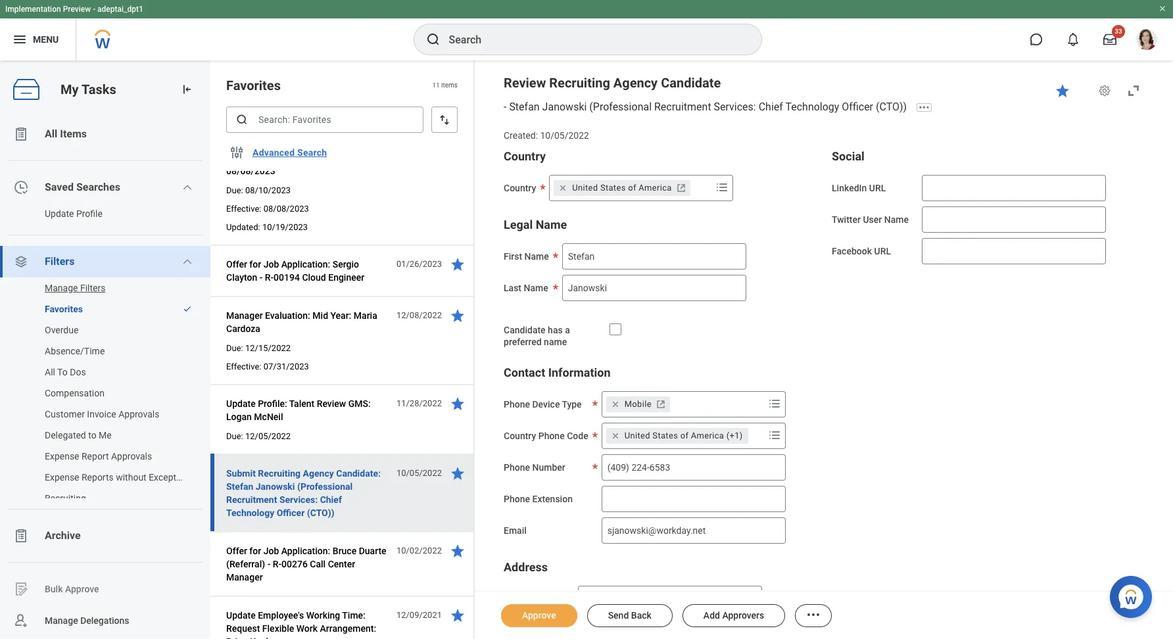 Task type: locate. For each thing, give the bounding box(es) containing it.
star image for submit recruiting agency candidate: stefan janowski (professional recruitment services: chief technology officer (cto))
[[450, 466, 466, 481]]

chief inside submit recruiting agency candidate: stefan janowski (professional recruitment services: chief technology officer (cto))
[[320, 495, 342, 505]]

1 clipboard image from the top
[[13, 126, 29, 142]]

logan
[[226, 412, 252, 422]]

due: for review employee contracts: lena jung - apprentice office management on 08/08/2023
[[226, 185, 243, 195]]

url right "facebook"
[[874, 246, 891, 256]]

agency down 'search workday' search box
[[613, 75, 658, 91]]

recruiting button
[[0, 488, 197, 509]]

social button
[[832, 149, 865, 163]]

0 vertical spatial prompts image
[[767, 396, 782, 412]]

approvals inside button
[[118, 409, 159, 420]]

clipboard image left all items
[[13, 126, 29, 142]]

1 vertical spatial candidate
[[504, 325, 546, 335]]

technology up social button
[[786, 101, 839, 113]]

0 horizontal spatial (cto))
[[307, 508, 335, 518]]

services: inside submit recruiting agency candidate: stefan janowski (professional recruitment services: chief technology officer (cto))
[[279, 495, 318, 505]]

approvals for customer invoice approvals
[[118, 409, 159, 420]]

notifications large image
[[1067, 33, 1080, 46]]

2 horizontal spatial recruiting
[[549, 75, 610, 91]]

review employee contracts: lena jung - apprentice office management on 08/08/2023
[[226, 139, 388, 176]]

search
[[297, 147, 327, 158]]

star image
[[450, 308, 466, 324], [450, 396, 466, 412]]

favorites
[[226, 78, 281, 93], [45, 304, 83, 314]]

0 vertical spatial review
[[504, 75, 546, 91]]

expense inside 'button'
[[45, 451, 79, 462]]

united for country phone code
[[625, 431, 650, 441]]

janowski down submit
[[256, 481, 295, 492]]

facebook url
[[832, 246, 891, 256]]

approvals up 'without'
[[111, 451, 152, 462]]

- left 'apprentice'
[[226, 153, 229, 163]]

of up phone number text field
[[681, 431, 689, 441]]

offer for job application: sergio clayton ‎- r-00194 cloud engineer
[[226, 259, 364, 283]]

approve right bulk
[[65, 584, 99, 594]]

0 horizontal spatial united
[[572, 183, 598, 192]]

america
[[639, 183, 672, 192], [691, 431, 724, 441]]

0 vertical spatial due:
[[226, 185, 243, 195]]

all inside 'button'
[[45, 367, 55, 378]]

11
[[432, 82, 440, 89]]

clipboard image left archive
[[13, 528, 29, 544]]

transformation import image
[[180, 83, 193, 96]]

candidate up the "- stefan janowski (professional recruitment services: chief technology officer (cto))"
[[661, 75, 721, 91]]

states for country
[[600, 183, 626, 192]]

1 horizontal spatial chief
[[759, 101, 783, 113]]

0 vertical spatial 08/08/2023
[[226, 166, 275, 176]]

1 horizontal spatial (professional
[[590, 101, 652, 113]]

name right user
[[884, 214, 909, 225]]

2 country from the top
[[504, 183, 536, 193]]

preview
[[63, 5, 91, 14]]

x small image for country
[[557, 181, 570, 194]]

x small image left mobile element
[[609, 398, 622, 411]]

dos
[[70, 367, 86, 378]]

1 vertical spatial agency
[[303, 468, 334, 479]]

r- right clayton at top left
[[265, 272, 274, 283]]

engineer
[[328, 272, 364, 283]]

archive
[[45, 529, 81, 542]]

‎- inside offer for job application: sergio clayton ‎- r-00194 cloud engineer
[[260, 272, 263, 283]]

update inside update profile button
[[45, 208, 74, 219]]

08/08/2023
[[226, 166, 275, 176], [264, 204, 309, 214]]

gear image
[[1098, 84, 1112, 97]]

0 vertical spatial recruiting
[[549, 75, 610, 91]]

0 vertical spatial stefan
[[509, 101, 540, 113]]

1 due: from the top
[[226, 185, 243, 195]]

review up created:
[[504, 75, 546, 91]]

review
[[504, 75, 546, 91], [226, 139, 256, 150], [317, 399, 346, 409]]

0 horizontal spatial recruiting
[[45, 493, 86, 504]]

url right linkedin
[[869, 183, 886, 193]]

1 for from the top
[[249, 259, 261, 270]]

2 manage from the top
[[45, 615, 78, 626]]

1 vertical spatial job
[[264, 546, 279, 556]]

1 vertical spatial recruiting
[[258, 468, 301, 479]]

clock check image
[[13, 180, 29, 195]]

Search Workday  search field
[[449, 25, 734, 54]]

0 vertical spatial states
[[600, 183, 626, 192]]

2 manager from the top
[[226, 572, 263, 583]]

job
[[264, 259, 279, 270], [264, 546, 279, 556]]

- right preview at the top
[[93, 5, 95, 14]]

offer inside offer for job application: bruce duarte (referral) ‎- r-00276 call center manager
[[226, 546, 247, 556]]

x small image right code
[[609, 430, 622, 443]]

1 vertical spatial update
[[226, 399, 256, 409]]

clipboard image
[[13, 126, 29, 142], [13, 528, 29, 544]]

for up (referral)
[[249, 546, 261, 556]]

legal name button
[[504, 217, 567, 231]]

manager
[[226, 310, 263, 321], [226, 572, 263, 583]]

0 vertical spatial filters
[[45, 255, 75, 268]]

1 vertical spatial filters
[[80, 283, 105, 293]]

technology down submit
[[226, 508, 274, 518]]

manager evaluation: mid year: maria cardoza
[[226, 310, 377, 334]]

‎- right (referral)
[[267, 559, 270, 570]]

job inside offer for job application: bruce duarte (referral) ‎- r-00276 call center manager
[[264, 546, 279, 556]]

1 prompts image from the top
[[767, 396, 782, 412]]

1 vertical spatial recruitment
[[226, 495, 277, 505]]

phone for phone device type
[[504, 399, 530, 410]]

0 horizontal spatial approve
[[65, 584, 99, 594]]

1 vertical spatial url
[[874, 246, 891, 256]]

stefan down submit
[[226, 481, 253, 492]]

0 horizontal spatial agency
[[303, 468, 334, 479]]

2 offer from the top
[[226, 546, 247, 556]]

all left items on the left of page
[[45, 128, 57, 140]]

invoice
[[87, 409, 116, 420]]

clipboard image inside archive "button"
[[13, 528, 29, 544]]

close environment banner image
[[1159, 5, 1167, 12]]

1 horizontal spatial -
[[226, 153, 229, 163]]

star image for update employee's working time: request flexible work arrangement: brian kaplan
[[450, 608, 466, 623]]

x small image inside united states of america, press delete to clear value, ctrl + enter opens in new window. option
[[557, 181, 570, 194]]

states inside the contact information group
[[653, 431, 678, 441]]

(professional down candidate:
[[297, 481, 353, 492]]

america for country phone code
[[691, 431, 724, 441]]

list
[[0, 118, 210, 637], [0, 278, 210, 509]]

america left (+1)
[[691, 431, 724, 441]]

Email text field
[[602, 518, 786, 544]]

cloud
[[302, 272, 326, 283]]

name right first
[[525, 251, 549, 261]]

0 horizontal spatial ‎-
[[260, 272, 263, 283]]

(professional down the review recruiting agency candidate
[[590, 101, 652, 113]]

contact information group
[[504, 365, 819, 544]]

1 horizontal spatial ‎-
[[267, 559, 270, 570]]

submit recruiting agency candidate: stefan janowski (professional recruitment services: chief technology officer (cto)) button
[[226, 466, 389, 521]]

approve inside button
[[522, 610, 556, 621]]

1 horizontal spatial agency
[[613, 75, 658, 91]]

manage down bulk
[[45, 615, 78, 626]]

united for country
[[572, 183, 598, 192]]

r-
[[265, 272, 274, 283], [273, 559, 282, 570]]

due: left '08/10/2023'
[[226, 185, 243, 195]]

2 vertical spatial due:
[[226, 431, 243, 441]]

2 vertical spatial review
[[317, 399, 346, 409]]

1 vertical spatial ‎-
[[267, 559, 270, 570]]

url for facebook url
[[874, 246, 891, 256]]

recruiting inside submit recruiting agency candidate: stefan janowski (professional recruitment services: chief technology officer (cto))
[[258, 468, 301, 479]]

agency
[[613, 75, 658, 91], [303, 468, 334, 479]]

2 application: from the top
[[281, 546, 330, 556]]

07/31/2023
[[264, 362, 309, 372]]

job for r-
[[264, 259, 279, 270]]

1 horizontal spatial candidate
[[661, 75, 721, 91]]

expense inside button
[[45, 472, 79, 483]]

all inside button
[[45, 128, 57, 140]]

x small image
[[557, 181, 570, 194], [609, 398, 622, 411], [609, 430, 622, 443]]

for inside offer for job application: bruce duarte (referral) ‎- r-00276 call center manager
[[249, 546, 261, 556]]

(professional
[[590, 101, 652, 113], [297, 481, 353, 492]]

review left gms:
[[317, 399, 346, 409]]

2 horizontal spatial review
[[504, 75, 546, 91]]

0 vertical spatial x small image
[[557, 181, 570, 194]]

0 vertical spatial star image
[[450, 308, 466, 324]]

expense reports without exceptions
[[45, 472, 194, 483]]

offer for job application: sergio clayton ‎- r-00194 cloud engineer button
[[226, 256, 389, 285]]

offer inside offer for job application: sergio clayton ‎- r-00194 cloud engineer
[[226, 259, 247, 270]]

prompts image
[[767, 396, 782, 412], [767, 428, 782, 443]]

review inside review employee contracts: lena jung - apprentice office management on 08/08/2023
[[226, 139, 256, 150]]

phone left the number
[[504, 462, 530, 473]]

application: up cloud
[[281, 259, 330, 270]]

application: for cloud
[[281, 259, 330, 270]]

name
[[884, 214, 909, 225], [536, 217, 567, 231], [525, 251, 549, 261], [524, 283, 548, 293]]

1 vertical spatial officer
[[277, 508, 305, 518]]

0 vertical spatial effective:
[[226, 204, 261, 214]]

First Name text field
[[562, 243, 746, 269]]

x small image for phone device type
[[609, 398, 622, 411]]

for up clayton at top left
[[249, 259, 261, 270]]

1 vertical spatial approvals
[[111, 451, 152, 462]]

job inside offer for job application: sergio clayton ‎- r-00194 cloud engineer
[[264, 259, 279, 270]]

update up the logan
[[226, 399, 256, 409]]

0 horizontal spatial candidate
[[504, 325, 546, 335]]

sort image
[[438, 113, 451, 126]]

0 horizontal spatial filters
[[45, 255, 75, 268]]

application: up '00276'
[[281, 546, 330, 556]]

mobile, press delete to clear value, ctrl + enter opens in new window. option
[[606, 397, 670, 412]]

recruiting up archive
[[45, 493, 86, 504]]

due: for update profile: talent review gms: logan mcneil
[[226, 431, 243, 441]]

08/08/2023 up 10/19/2023
[[264, 204, 309, 214]]

0 vertical spatial url
[[869, 183, 886, 193]]

clipboard image inside all items button
[[13, 126, 29, 142]]

0 vertical spatial job
[[264, 259, 279, 270]]

united states of america, press delete to clear value, ctrl + enter opens in new window. option
[[554, 180, 690, 196]]

manager inside offer for job application: bruce duarte (referral) ‎- r-00276 call center manager
[[226, 572, 263, 583]]

update for update profile: talent review gms: logan mcneil
[[226, 399, 256, 409]]

expense left reports
[[45, 472, 79, 483]]

fullscreen image
[[1126, 83, 1142, 99]]

social group
[[832, 148, 1147, 264]]

search image
[[235, 113, 249, 126]]

1 horizontal spatial united
[[625, 431, 650, 441]]

2 all from the top
[[45, 367, 55, 378]]

manage filters button
[[0, 278, 197, 299]]

manage delegations link
[[0, 605, 210, 637]]

0 vertical spatial ‎-
[[260, 272, 263, 283]]

services:
[[714, 101, 756, 113], [279, 495, 318, 505]]

update inside 'update employee's working time: request flexible work arrangement: brian kaplan'
[[226, 610, 256, 621]]

due: 08/10/2023
[[226, 185, 291, 195]]

clipboard image for all items
[[13, 126, 29, 142]]

update up request
[[226, 610, 256, 621]]

country for country button at the top left of the page
[[504, 149, 546, 163]]

offer up clayton at top left
[[226, 259, 247, 270]]

kaplan
[[250, 637, 278, 639]]

effective: for manager evaluation: mid year: maria cardoza
[[226, 362, 261, 372]]

ext link image
[[675, 181, 688, 194]]

update profile
[[45, 208, 103, 219]]

country phone code
[[504, 431, 588, 441]]

0 vertical spatial r-
[[265, 272, 274, 283]]

1 vertical spatial (cto))
[[307, 508, 335, 518]]

prompts image for phone device type
[[767, 396, 782, 412]]

0 vertical spatial america
[[639, 183, 672, 192]]

0 vertical spatial agency
[[613, 75, 658, 91]]

0 vertical spatial update
[[45, 208, 74, 219]]

legal name
[[504, 217, 567, 231]]

Phone Number text field
[[602, 454, 786, 481]]

1 horizontal spatial 10/05/2022
[[540, 130, 589, 141]]

america inside country group
[[639, 183, 672, 192]]

0 horizontal spatial janowski
[[256, 481, 295, 492]]

phone up email
[[504, 494, 530, 504]]

1 vertical spatial manage
[[45, 615, 78, 626]]

manager up cardoza
[[226, 310, 263, 321]]

0 vertical spatial clipboard image
[[13, 126, 29, 142]]

approvals inside 'button'
[[111, 451, 152, 462]]

update profile: talent review gms: logan mcneil button
[[226, 396, 389, 425]]

1 horizontal spatial states
[[653, 431, 678, 441]]

0 vertical spatial for
[[249, 259, 261, 270]]

application: inside offer for job application: bruce duarte (referral) ‎- r-00276 call center manager
[[281, 546, 330, 556]]

1 vertical spatial expense
[[45, 472, 79, 483]]

(professional inside submit recruiting agency candidate: stefan janowski (professional recruitment services: chief technology officer (cto))
[[297, 481, 353, 492]]

0 vertical spatial janowski
[[542, 101, 587, 113]]

url
[[869, 183, 886, 193], [874, 246, 891, 256]]

1 horizontal spatial review
[[317, 399, 346, 409]]

0 vertical spatial country
[[504, 149, 546, 163]]

offer up (referral)
[[226, 546, 247, 556]]

Twitter User Name text field
[[922, 206, 1106, 233]]

manage delegations
[[45, 615, 129, 626]]

update profile: talent review gms: logan mcneil
[[226, 399, 371, 422]]

x small image up legal name
[[557, 181, 570, 194]]

united inside the contact information group
[[625, 431, 650, 441]]

star image right 12/08/2022
[[450, 308, 466, 324]]

10/05/2022
[[540, 130, 589, 141], [397, 468, 442, 478]]

approvals right invoice
[[118, 409, 159, 420]]

10/05/2022 inside item list element
[[397, 468, 442, 478]]

2 prompts image from the top
[[767, 428, 782, 443]]

due: for manager evaluation: mid year: maria cardoza
[[226, 343, 243, 353]]

10/05/2022 right candidate:
[[397, 468, 442, 478]]

name for legal name
[[536, 217, 567, 231]]

1 vertical spatial x small image
[[609, 398, 622, 411]]

0 horizontal spatial technology
[[226, 508, 274, 518]]

1 vertical spatial 10/05/2022
[[397, 468, 442, 478]]

filters up favorites button
[[80, 283, 105, 293]]

recruiting
[[549, 75, 610, 91], [258, 468, 301, 479], [45, 493, 86, 504]]

phone for phone extension
[[504, 494, 530, 504]]

number
[[532, 462, 565, 473]]

review up 'apprentice'
[[226, 139, 256, 150]]

1 vertical spatial all
[[45, 367, 55, 378]]

agency inside submit recruiting agency candidate: stefan janowski (professional recruitment services: chief technology officer (cto))
[[303, 468, 334, 479]]

of inside the contact information group
[[681, 431, 689, 441]]

recruiting for submit
[[258, 468, 301, 479]]

address group
[[504, 560, 1147, 639]]

job up (referral)
[[264, 546, 279, 556]]

1 manage from the top
[[45, 283, 78, 293]]

0 horizontal spatial -
[[93, 5, 95, 14]]

of inside country group
[[628, 183, 636, 192]]

manage up favorites button
[[45, 283, 78, 293]]

3 due: from the top
[[226, 431, 243, 441]]

country up phone number
[[504, 431, 536, 441]]

r- right (referral)
[[273, 559, 282, 570]]

my
[[61, 81, 79, 97]]

america inside the contact information group
[[691, 431, 724, 441]]

email
[[504, 526, 527, 536]]

my tasks
[[61, 81, 116, 97]]

1 all from the top
[[45, 128, 57, 140]]

1 vertical spatial technology
[[226, 508, 274, 518]]

1 vertical spatial offer
[[226, 546, 247, 556]]

name right the legal
[[536, 217, 567, 231]]

country inside the contact information group
[[504, 431, 536, 441]]

1 vertical spatial for
[[249, 546, 261, 556]]

review recruiting agency candidate
[[504, 75, 721, 91]]

absence/time button
[[0, 341, 197, 362]]

08/08/2023 inside review employee contracts: lena jung - apprentice office management on 08/08/2023
[[226, 166, 275, 176]]

- inside menu banner
[[93, 5, 95, 14]]

bulk approve
[[45, 584, 99, 594]]

expense down delegated
[[45, 451, 79, 462]]

0 vertical spatial technology
[[786, 101, 839, 113]]

stefan up created:
[[509, 101, 540, 113]]

10/05/2022 right created:
[[540, 130, 589, 141]]

filters
[[45, 255, 75, 268], [80, 283, 105, 293]]

approvals
[[118, 409, 159, 420], [111, 451, 152, 462]]

prompts image for country phone code
[[767, 428, 782, 443]]

work
[[296, 623, 318, 634]]

created:
[[504, 130, 538, 141]]

1 horizontal spatial america
[[691, 431, 724, 441]]

2 star image from the top
[[450, 396, 466, 412]]

inbox large image
[[1104, 33, 1117, 46]]

0 horizontal spatial officer
[[277, 508, 305, 518]]

officer up social button
[[842, 101, 873, 113]]

1 vertical spatial review
[[226, 139, 256, 150]]

united states of america element
[[572, 182, 672, 194]]

x small image inside united states of america (+1), press delete to clear value. option
[[609, 430, 622, 443]]

approve inside list
[[65, 584, 99, 594]]

job up 00194
[[264, 259, 279, 270]]

update down saved
[[45, 208, 74, 219]]

expense reports without exceptions button
[[0, 467, 197, 488]]

name right last
[[524, 283, 548, 293]]

profile:
[[258, 399, 287, 409]]

star image right 11/28/2022
[[450, 396, 466, 412]]

stefan
[[509, 101, 540, 113], [226, 481, 253, 492]]

favorites up overdue
[[45, 304, 83, 314]]

1 expense from the top
[[45, 451, 79, 462]]

phone left device
[[504, 399, 530, 410]]

candidate up preferred
[[504, 325, 546, 335]]

0 vertical spatial application:
[[281, 259, 330, 270]]

update inside update profile: talent review gms: logan mcneil
[[226, 399, 256, 409]]

address
[[504, 560, 548, 574]]

absence/time
[[45, 346, 105, 356]]

america for country
[[639, 183, 672, 192]]

united states of america (+1) element
[[625, 430, 743, 442]]

2 list from the top
[[0, 278, 210, 509]]

1 vertical spatial janowski
[[256, 481, 295, 492]]

due: down cardoza
[[226, 343, 243, 353]]

2 expense from the top
[[45, 472, 79, 483]]

(cto))
[[876, 101, 907, 113], [307, 508, 335, 518]]

approve down address
[[522, 610, 556, 621]]

3 country from the top
[[504, 431, 536, 441]]

expense report approvals button
[[0, 446, 197, 467]]

2 clipboard image from the top
[[13, 528, 29, 544]]

all left to
[[45, 367, 55, 378]]

- up created:
[[504, 101, 507, 113]]

0 vertical spatial united
[[572, 183, 598, 192]]

due: down the logan
[[226, 431, 243, 441]]

states inside country group
[[600, 183, 626, 192]]

1 application: from the top
[[281, 259, 330, 270]]

united inside country group
[[572, 183, 598, 192]]

2 vertical spatial -
[[226, 153, 229, 163]]

1 effective: from the top
[[226, 204, 261, 214]]

08/08/2023 down 'apprentice'
[[226, 166, 275, 176]]

implementation
[[5, 5, 61, 14]]

star image
[[1055, 83, 1071, 99], [450, 256, 466, 272], [450, 466, 466, 481], [450, 543, 466, 559], [450, 608, 466, 623]]

1 star image from the top
[[450, 308, 466, 324]]

a
[[565, 325, 570, 335]]

approvals for expense report approvals
[[111, 451, 152, 462]]

‎- right clayton at top left
[[260, 272, 263, 283]]

ext link image
[[654, 398, 667, 411]]

profile logan mcneil image
[[1136, 29, 1158, 53]]

approve
[[65, 584, 99, 594], [522, 610, 556, 621]]

0 horizontal spatial 10/05/2022
[[397, 468, 442, 478]]

1 horizontal spatial of
[[681, 431, 689, 441]]

recruiting down 'search workday' search box
[[549, 75, 610, 91]]

country down country button at the top left of the page
[[504, 183, 536, 193]]

application: inside offer for job application: sergio clayton ‎- r-00194 cloud engineer
[[281, 259, 330, 270]]

0 horizontal spatial of
[[628, 183, 636, 192]]

created: 10/05/2022
[[504, 130, 589, 141]]

states for country phone code
[[653, 431, 678, 441]]

0 horizontal spatial services:
[[279, 495, 318, 505]]

1 offer from the top
[[226, 259, 247, 270]]

1 vertical spatial effective:
[[226, 362, 261, 372]]

star image for gms:
[[450, 396, 466, 412]]

2 vertical spatial country
[[504, 431, 536, 441]]

recruiting right submit
[[258, 468, 301, 479]]

searches
[[76, 181, 120, 193]]

country
[[504, 149, 546, 163], [504, 183, 536, 193], [504, 431, 536, 441]]

LinkedIn URL text field
[[922, 175, 1106, 201]]

1 list from the top
[[0, 118, 210, 637]]

2 for from the top
[[249, 546, 261, 556]]

1 country from the top
[[504, 149, 546, 163]]

review for review employee contracts: lena jung - apprentice office management on 08/08/2023
[[226, 139, 256, 150]]

all to dos button
[[0, 362, 197, 383]]

delegated to me button
[[0, 425, 197, 446]]

country for country phone code
[[504, 431, 536, 441]]

officer inside submit recruiting agency candidate: stefan janowski (professional recruitment services: chief technology officer (cto))
[[277, 508, 305, 518]]

candidate inside candidate has a preferred name
[[504, 325, 546, 335]]

1 vertical spatial (professional
[[297, 481, 353, 492]]

0 vertical spatial 10/05/2022
[[540, 130, 589, 141]]

brian
[[226, 637, 248, 639]]

favorites up search image
[[226, 78, 281, 93]]

janowski inside submit recruiting agency candidate: stefan janowski (professional recruitment services: chief technology officer (cto))
[[256, 481, 295, 492]]

manager down (referral)
[[226, 572, 263, 583]]

2 vertical spatial recruiting
[[45, 493, 86, 504]]

year:
[[330, 310, 351, 321]]

menu
[[33, 34, 59, 44]]

agency left candidate:
[[303, 468, 334, 479]]

2 vertical spatial x small image
[[609, 430, 622, 443]]

0 vertical spatial officer
[[842, 101, 873, 113]]

star image for offer for job application: bruce duarte (referral) ‎- r-00276 call center manager
[[450, 543, 466, 559]]

manage inside button
[[45, 283, 78, 293]]

1 vertical spatial chief
[[320, 495, 342, 505]]

1 vertical spatial united
[[625, 431, 650, 441]]

stefan inside submit recruiting agency candidate: stefan janowski (professional recruitment services: chief technology officer (cto))
[[226, 481, 253, 492]]

officer up '00276'
[[277, 508, 305, 518]]

country down created:
[[504, 149, 546, 163]]

2 due: from the top
[[226, 343, 243, 353]]

1 horizontal spatial services:
[[714, 101, 756, 113]]

0 vertical spatial recruitment
[[654, 101, 711, 113]]

for inside offer for job application: sergio clayton ‎- r-00194 cloud engineer
[[249, 259, 261, 270]]

(cto)) inside submit recruiting agency candidate: stefan janowski (professional recruitment services: chief technology officer (cto))
[[307, 508, 335, 518]]

2 job from the top
[[264, 546, 279, 556]]

01/26/2023
[[397, 259, 442, 269]]

update
[[45, 208, 74, 219], [226, 399, 256, 409], [226, 610, 256, 621]]

1 manager from the top
[[226, 310, 263, 321]]

manage for manage filters
[[45, 283, 78, 293]]

of left ext link icon
[[628, 183, 636, 192]]

effective: up updated:
[[226, 204, 261, 214]]

0 vertical spatial expense
[[45, 451, 79, 462]]

agency for candidate:
[[303, 468, 334, 479]]

janowski up created: 10/05/2022
[[542, 101, 587, 113]]

legal name group
[[504, 217, 819, 301]]

effective: down due: 12/15/2022
[[226, 362, 261, 372]]

list containing all items
[[0, 118, 210, 637]]

0 vertical spatial of
[[628, 183, 636, 192]]

candidate
[[661, 75, 721, 91], [504, 325, 546, 335]]

name for last name
[[524, 283, 548, 293]]

adeptai_dpt1
[[97, 5, 143, 14]]

item list element
[[210, 61, 475, 639]]

2 effective: from the top
[[226, 362, 261, 372]]

0 horizontal spatial stefan
[[226, 481, 253, 492]]

all for all items
[[45, 128, 57, 140]]

filters up manage filters
[[45, 255, 75, 268]]

0 horizontal spatial chief
[[320, 495, 342, 505]]

11/28/2022
[[397, 399, 442, 408]]

last
[[504, 283, 522, 293]]

america left ext link icon
[[639, 183, 672, 192]]

last name
[[504, 283, 548, 293]]

1 job from the top
[[264, 259, 279, 270]]

delegated to me
[[45, 430, 112, 441]]



Task type: describe. For each thing, give the bounding box(es) containing it.
- stefan janowski (professional recruitment services: chief technology officer (cto)) element
[[504, 101, 915, 113]]

expense for expense report approvals
[[45, 451, 79, 462]]

12/09/2021
[[397, 610, 442, 620]]

expense report approvals
[[45, 451, 152, 462]]

review employee contracts: lena jung - apprentice office management on 08/08/2023 button
[[226, 137, 389, 179]]

bruce
[[333, 546, 357, 556]]

flexible
[[262, 623, 294, 634]]

justify image
[[12, 32, 28, 47]]

manage filters
[[45, 283, 105, 293]]

star image for offer for job application: sergio clayton ‎- r-00194 cloud engineer
[[450, 256, 466, 272]]

review for review recruiting agency candidate
[[504, 75, 546, 91]]

1 horizontal spatial (cto))
[[876, 101, 907, 113]]

1 horizontal spatial technology
[[786, 101, 839, 113]]

0 vertical spatial chief
[[759, 101, 783, 113]]

Last Name text field
[[562, 275, 746, 301]]

back
[[631, 610, 652, 621]]

r- inside offer for job application: sergio clayton ‎- r-00194 cloud engineer
[[265, 272, 274, 283]]

country group
[[504, 148, 819, 201]]

effective: for review employee contracts: lena jung - apprentice office management on 08/08/2023
[[226, 204, 261, 214]]

recruiting inside button
[[45, 493, 86, 504]]

bulk
[[45, 584, 63, 594]]

call
[[310, 559, 326, 570]]

preferred
[[504, 337, 542, 347]]

to
[[57, 367, 68, 378]]

clayton
[[226, 272, 257, 283]]

saved searches
[[45, 181, 120, 193]]

duarte
[[359, 546, 386, 556]]

reports
[[82, 472, 114, 483]]

list containing manage filters
[[0, 278, 210, 509]]

1 vertical spatial -
[[504, 101, 507, 113]]

send back button
[[587, 604, 673, 627]]

center
[[328, 559, 355, 570]]

time:
[[342, 610, 366, 621]]

‎- inside offer for job application: bruce duarte (referral) ‎- r-00276 call center manager
[[267, 559, 270, 570]]

update employee's working time: request flexible work arrangement: brian kaplan
[[226, 610, 376, 639]]

Facebook URL text field
[[922, 238, 1106, 264]]

mid
[[313, 310, 328, 321]]

office
[[279, 153, 303, 163]]

united states of america
[[572, 183, 672, 192]]

rename image
[[13, 581, 29, 597]]

review inside update profile: talent review gms: logan mcneil
[[317, 399, 346, 409]]

manager inside manager evaluation: mid year: maria cardoza
[[226, 310, 263, 321]]

related actions image
[[806, 607, 822, 623]]

all for all to dos
[[45, 367, 55, 378]]

prompts image
[[714, 179, 730, 195]]

- stefan janowski (professional recruitment services: chief technology officer (cto))
[[504, 101, 907, 113]]

chevron down image
[[182, 256, 193, 267]]

mobile
[[625, 399, 652, 409]]

menu banner
[[0, 0, 1173, 61]]

check image
[[183, 305, 192, 314]]

33 button
[[1096, 25, 1125, 54]]

all items button
[[0, 118, 210, 150]]

1 vertical spatial 08/08/2023
[[264, 204, 309, 214]]

user
[[863, 214, 882, 225]]

filters inside manage filters button
[[80, 283, 105, 293]]

0 vertical spatial (professional
[[590, 101, 652, 113]]

name
[[544, 337, 567, 347]]

phone extension
[[504, 494, 573, 504]]

legal
[[504, 217, 533, 231]]

chevron down image
[[182, 182, 193, 193]]

33
[[1115, 28, 1122, 35]]

job for ‎-
[[264, 546, 279, 556]]

lena
[[345, 139, 365, 150]]

evaluation:
[[265, 310, 310, 321]]

1 horizontal spatial stefan
[[509, 101, 540, 113]]

update for update employee's working time: request flexible work arrangement: brian kaplan
[[226, 610, 256, 621]]

menu button
[[0, 18, 76, 61]]

search image
[[425, 32, 441, 47]]

due: 12/15/2022
[[226, 343, 291, 353]]

compensation
[[45, 388, 105, 399]]

delegations
[[80, 615, 129, 626]]

submit
[[226, 468, 256, 479]]

technology inside submit recruiting agency candidate: stefan janowski (professional recruitment services: chief technology officer (cto))
[[226, 508, 274, 518]]

items
[[441, 82, 458, 89]]

offer for offer for job application: sergio clayton ‎- r-00194 cloud engineer
[[226, 259, 247, 270]]

of for country
[[628, 183, 636, 192]]

star image for maria
[[450, 308, 466, 324]]

social
[[832, 149, 865, 163]]

talent
[[289, 399, 315, 409]]

contact
[[504, 366, 545, 380]]

user plus image
[[13, 613, 29, 629]]

agency for candidate
[[613, 75, 658, 91]]

united states of america (+1), press delete to clear value. option
[[606, 428, 748, 444]]

url for linkedin url
[[869, 183, 886, 193]]

code
[[567, 431, 588, 441]]

on
[[362, 153, 373, 163]]

favorites inside button
[[45, 304, 83, 314]]

contact information
[[504, 366, 611, 380]]

customer invoice approvals button
[[0, 404, 197, 425]]

approvers
[[722, 610, 764, 621]]

employee's
[[258, 610, 304, 621]]

recruitment inside submit recruiting agency candidate: stefan janowski (professional recruitment services: chief technology officer (cto))
[[226, 495, 277, 505]]

update employee's working time: request flexible work arrangement: brian kaplan button
[[226, 608, 389, 639]]

bulk approve link
[[0, 574, 210, 605]]

00194
[[274, 272, 300, 283]]

exceptions
[[149, 472, 194, 483]]

phone for phone number
[[504, 462, 530, 473]]

first name
[[504, 251, 549, 261]]

perspective image
[[13, 254, 29, 270]]

linkedin url
[[832, 183, 886, 193]]

application: for 00276
[[281, 546, 330, 556]]

tasks
[[82, 81, 116, 97]]

0 vertical spatial candidate
[[661, 75, 721, 91]]

manage for manage delegations
[[45, 615, 78, 626]]

approve button
[[501, 604, 577, 627]]

type
[[562, 399, 582, 410]]

saved searches button
[[0, 172, 210, 203]]

twitter user name
[[832, 214, 909, 225]]

update for update profile
[[45, 208, 74, 219]]

name for first name
[[525, 251, 549, 261]]

offer for job application: bruce duarte (referral) ‎- r-00276 call center manager button
[[226, 543, 389, 585]]

clipboard image for archive
[[13, 528, 29, 544]]

1 horizontal spatial officer
[[842, 101, 873, 113]]

advanced search button
[[247, 139, 332, 166]]

for for ‎-
[[249, 259, 261, 270]]

filters inside filters dropdown button
[[45, 255, 75, 268]]

00276
[[282, 559, 308, 570]]

- inside review employee contracts: lena jung - apprentice office management on 08/08/2023
[[226, 153, 229, 163]]

Search: Favorites text field
[[226, 107, 424, 133]]

Phone Extension text field
[[602, 486, 786, 512]]

my tasks element
[[0, 61, 210, 639]]

has
[[548, 325, 563, 335]]

favorites inside item list element
[[226, 78, 281, 93]]

1 horizontal spatial recruitment
[[654, 101, 711, 113]]

customer
[[45, 409, 85, 420]]

12/08/2022
[[397, 310, 442, 320]]

all to dos
[[45, 367, 86, 378]]

name inside social group
[[884, 214, 909, 225]]

submit recruiting agency candidate: stefan janowski (professional recruitment services: chief technology officer (cto))
[[226, 468, 381, 518]]

r- inside offer for job application: bruce duarte (referral) ‎- r-00276 call center manager
[[273, 559, 282, 570]]

action bar region
[[475, 591, 1173, 639]]

phone left code
[[538, 431, 565, 441]]

offer for offer for job application: bruce duarte (referral) ‎- r-00276 call center manager
[[226, 546, 247, 556]]

of for country phone code
[[681, 431, 689, 441]]

me
[[99, 430, 112, 441]]

candidate:
[[336, 468, 381, 479]]

request
[[226, 623, 260, 634]]

configure image
[[229, 145, 245, 160]]

add approvers button
[[683, 604, 785, 627]]

for for (referral)
[[249, 546, 261, 556]]

due: 12/05/2022
[[226, 431, 291, 441]]

effective: 08/08/2023
[[226, 204, 309, 214]]

mobile element
[[625, 399, 652, 410]]

maria
[[354, 310, 377, 321]]

overdue button
[[0, 320, 197, 341]]

recruiting for review
[[549, 75, 610, 91]]

11 items
[[432, 82, 458, 89]]

10/19/2023
[[262, 222, 308, 232]]

x small image for country phone code
[[609, 430, 622, 443]]

expense for expense reports without exceptions
[[45, 472, 79, 483]]



Task type: vqa. For each thing, say whether or not it's contained in the screenshot.


